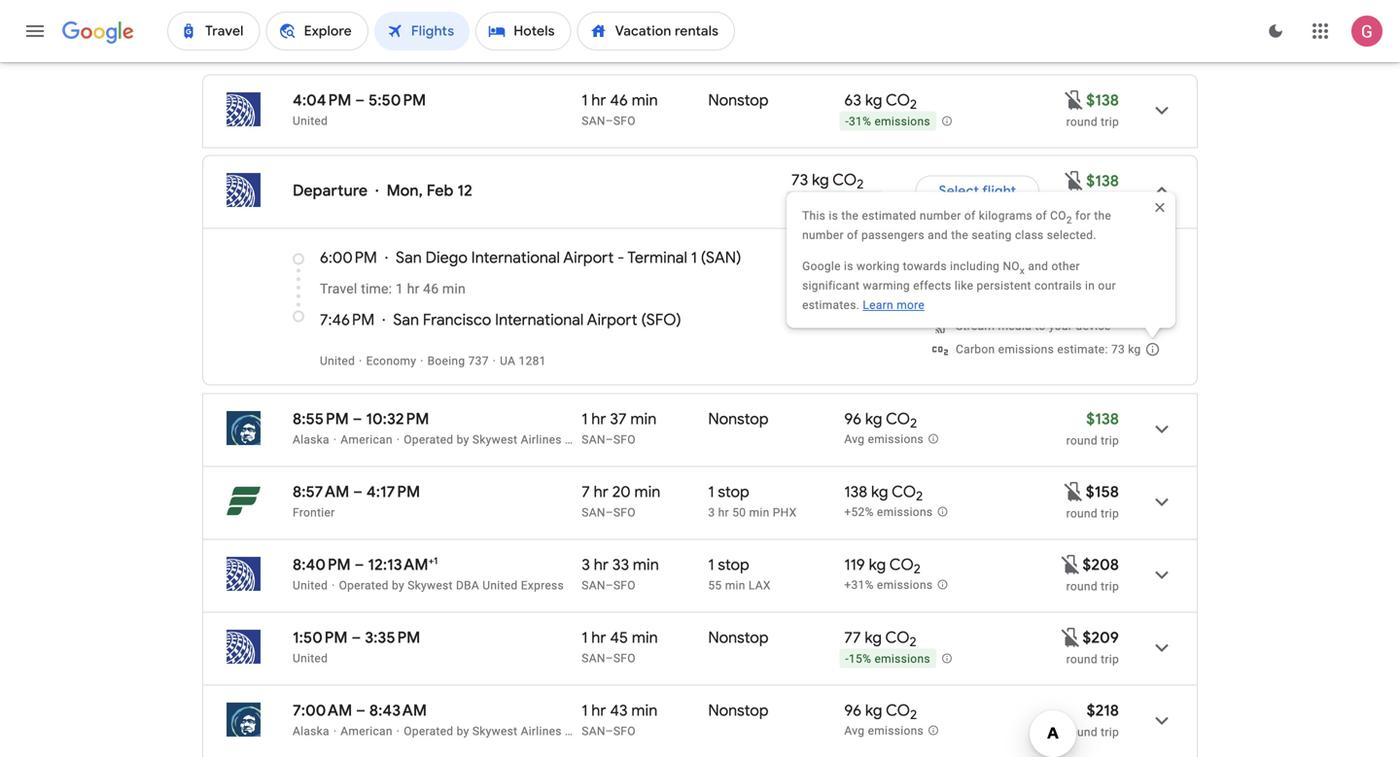 Task type: locate. For each thing, give the bounding box(es) containing it.
0 vertical spatial stop
[[718, 482, 750, 502]]

the
[[842, 209, 859, 223], [1094, 209, 1112, 223], [951, 229, 969, 242]]

0 vertical spatial airlines
[[521, 433, 562, 447]]

san francisco international airport ( sfo )
[[393, 310, 682, 330]]

1 vertical spatial for
[[986, 273, 1002, 286]]

is inside this is the estimated number of kilograms of co 2
[[829, 209, 838, 223]]

0 horizontal spatial the
[[842, 209, 859, 223]]

1 vertical spatial 138 us dollars text field
[[1087, 171, 1119, 191]]

0 vertical spatial is
[[829, 209, 838, 223]]

sfo inside '3 hr 33 min san – sfo'
[[614, 579, 636, 593]]

round left 'flight details. leaves san diego international airport - terminal 1 at 4:04 pm on monday, february 12 and arrives at san francisco international airport at 5:50 pm on monday, february 12.' image
[[1066, 115, 1098, 129]]

119
[[845, 555, 865, 575]]

1 vertical spatial 1 stop flight. element
[[708, 555, 750, 578]]

1 for 46
[[582, 90, 588, 110]]

of
[[965, 209, 976, 223], [1036, 209, 1047, 223], [847, 229, 858, 242]]

min inside 1 stop 3 hr 50 min phx
[[749, 506, 770, 520]]

stop inside 1 stop 3 hr 50 min phx
[[718, 482, 750, 502]]

min inside the 1 hr 45 min san – sfo
[[632, 628, 658, 648]]

san inside 1 hr 37 min san – sfo
[[582, 433, 606, 447]]

other departing flights
[[202, 38, 411, 63]]

as left 1 hr 43 min san – sfo
[[565, 725, 578, 739]]

20
[[612, 482, 631, 502]]

) down terminal at the top
[[676, 310, 682, 330]]

1 96 kg co 2 from the top
[[845, 409, 917, 432]]

1 skywest from the top
[[621, 433, 668, 447]]

san for san francisco international airport ( sfo )
[[393, 310, 419, 330]]

4 nonstop flight. element from the top
[[708, 701, 769, 724]]

2 vertical spatial -
[[845, 653, 849, 666]]

1 round trip from the top
[[1066, 115, 1119, 129]]

73 right estimate:
[[1112, 343, 1125, 356]]

3 nonstop flight. element from the top
[[708, 628, 769, 651]]

total duration 1 hr 43 min. element
[[582, 701, 708, 724]]

1 stop flight. element for 3 hr 33 min
[[708, 555, 750, 578]]

min for 1 hr 45 min
[[632, 628, 658, 648]]

san
[[582, 114, 606, 128], [706, 248, 736, 268], [582, 433, 606, 447], [582, 506, 606, 520], [582, 579, 606, 593], [582, 652, 606, 666], [582, 725, 606, 739]]

2 operated by skywest airlines as alaska skywest from the top
[[404, 725, 668, 739]]

0 vertical spatial skywest
[[621, 433, 668, 447]]

2 up -15% emissions
[[910, 634, 917, 651]]

0 vertical spatial $138
[[1087, 90, 1119, 110]]

min inside 1 hr 37 min san – sfo
[[631, 409, 657, 429]]

– inside 1 hr 43 min san – sfo
[[606, 725, 614, 739]]

stop up "55"
[[718, 555, 750, 575]]

1 vertical spatial avg
[[845, 725, 865, 738]]

sfo inside 1 hr 37 min san – sfo
[[614, 433, 636, 447]]

77 kg co 2
[[845, 628, 917, 651]]

trip down $218 text box at the right
[[1101, 726, 1119, 740]]

none text field containing this is the estimated number of kilograms of co
[[802, 209, 1112, 242]]

san inside the 1 hr 45 min san – sfo
[[582, 652, 606, 666]]

1 operated by skywest airlines as alaska skywest from the top
[[404, 433, 668, 447]]

more
[[897, 299, 925, 312]]

2 as from the top
[[565, 725, 578, 739]]

the right this
[[842, 209, 859, 223]]

airport for -
[[563, 248, 614, 268]]

$209
[[1083, 628, 1119, 648]]

2 up 138 kg co 2
[[910, 415, 917, 432]]

airport left terminal at the top
[[563, 248, 614, 268]]

round for $209
[[1066, 653, 1098, 667]]

of down select flight
[[965, 209, 976, 223]]

2 96 kg co 2 from the top
[[845, 701, 917, 724]]

Departure time: 6:00 PM. text field
[[320, 248, 377, 268]]

round trip for $138
[[1066, 115, 1119, 129]]

avg emissions down -15% emissions
[[845, 725, 924, 738]]

$138 left flight details. leaves san diego international airport - terminal 1 at 8:55 pm on monday, february 12 and arrives at san francisco international airport at 10:32 pm on monday, february 12. icon
[[1087, 409, 1119, 429]]

7:00 am
[[293, 701, 352, 721]]

1 stop flight. element
[[708, 482, 750, 505], [708, 555, 750, 578]]

6:00 pm
[[320, 248, 377, 268]]

– inside 1:50 pm – 3:35 pm united
[[352, 628, 361, 648]]

1281
[[519, 354, 546, 368]]

1 1 stop flight. element from the top
[[708, 482, 750, 505]]

0 vertical spatial 1 stop flight. element
[[708, 482, 750, 505]]

seating
[[972, 229, 1012, 242]]

total duration 1 hr 37 min. element
[[582, 409, 708, 432]]

kg right estimate:
[[1128, 343, 1141, 356]]

1 horizontal spatial is
[[844, 260, 854, 273]]

138 us dollars text field up "selected."
[[1087, 171, 1119, 191]]

san inside 1 hr 46 min san – sfo
[[582, 114, 606, 128]]

0 vertical spatial as
[[565, 433, 578, 447]]

2 inside 138 kg co 2
[[916, 488, 923, 505]]

1 nonstop flight. element from the top
[[708, 90, 769, 113]]

0 horizontal spatial (
[[641, 310, 646, 330]]

san down total duration 1 hr 46 min. element
[[582, 114, 606, 128]]

1
[[582, 90, 588, 110], [691, 248, 697, 268], [396, 281, 404, 297], [582, 409, 588, 429], [708, 482, 714, 502], [434, 555, 438, 567], [708, 555, 714, 575], [582, 628, 588, 648], [582, 701, 588, 721]]

co for 1 hr 37 min
[[886, 409, 910, 429]]

1 inside the 1 hr 45 min san – sfo
[[582, 628, 588, 648]]

138 US dollars text field
[[1087, 90, 1119, 110], [1087, 171, 1119, 191]]

73 up this
[[792, 170, 808, 190]]

skywest down total duration 1 hr 43 min. element
[[621, 725, 668, 739]]

0 vertical spatial airport
[[563, 248, 614, 268]]

other
[[202, 38, 256, 63]]

 image
[[385, 248, 388, 268], [493, 354, 496, 368], [397, 433, 400, 447], [333, 725, 337, 739], [397, 725, 400, 739]]

Departure time: 4:04 PM. text field
[[293, 90, 351, 110]]

1 vertical spatial american
[[341, 725, 393, 739]]

2 for 3 hr 33 min
[[914, 561, 921, 578]]

(
[[701, 248, 706, 268], [641, 310, 646, 330]]

this price for this flight doesn't include overhead bin access. if you need a carry-on bag, use the bags filter to update prices. image for $158
[[1063, 480, 1086, 504]]

2 96 from the top
[[845, 701, 862, 721]]

select flight button
[[916, 168, 1040, 214]]

this price for this flight doesn't include overhead bin access. if you need a carry-on bag, use the bags filter to update prices. image for $138
[[1063, 169, 1087, 192]]

0 vertical spatial skywest
[[472, 433, 518, 447]]

– left 4:17 pm in the left of the page
[[353, 482, 363, 502]]

0 horizontal spatial )
[[676, 310, 682, 330]]

flight details. leaves san diego international airport - terminal 1 at 4:04 pm on monday, february 12 and arrives at san francisco international airport at 5:50 pm on monday, february 12. image
[[1139, 87, 1185, 134]]

sfo
[[614, 114, 636, 128], [646, 310, 676, 330], [614, 433, 636, 447], [614, 506, 636, 520], [614, 579, 636, 593], [614, 652, 636, 666], [614, 725, 636, 739]]

total duration 7 hr 20 min. element
[[582, 482, 708, 505]]

avg
[[845, 433, 865, 447], [845, 725, 865, 738]]

emissions down -15% emissions
[[868, 725, 924, 738]]

4 round trip from the top
[[1066, 653, 1119, 667]]

sfo down 33 on the left of the page
[[614, 579, 636, 593]]

1 airlines from the top
[[521, 433, 562, 447]]

96 for 1 hr 43 min
[[845, 701, 862, 721]]

1 vertical spatial 96 kg co 2
[[845, 701, 917, 724]]

– down total duration 1 hr 46 min. element
[[606, 114, 614, 128]]

frontier
[[293, 506, 335, 520]]

sfo inside 7 hr 20 min san – sfo
[[614, 506, 636, 520]]

hr inside 1 stop 3 hr 50 min phx
[[718, 506, 729, 520]]

2 for 1 hr 43 min
[[910, 707, 917, 724]]

this price for this flight doesn't include overhead bin access. if you need a carry-on bag, use the bags filter to update prices. image left 'flight details. leaves san diego international airport - terminal 1 at 4:04 pm on monday, february 12 and arrives at san francisco international airport at 5:50 pm on monday, february 12.' image
[[1063, 88, 1087, 112]]

2 airlines from the top
[[521, 725, 562, 739]]

the inside this is the estimated number of kilograms of co 2
[[842, 209, 859, 223]]

min
[[632, 90, 658, 110], [442, 281, 466, 297], [631, 409, 657, 429], [635, 482, 661, 502], [749, 506, 770, 520], [633, 555, 659, 575], [725, 579, 746, 593], [632, 628, 658, 648], [632, 701, 658, 721]]

0 horizontal spatial of
[[847, 229, 858, 242]]

1 vertical spatial 96
[[845, 701, 862, 721]]

sfo for 20
[[614, 506, 636, 520]]

0 vertical spatial operated by skywest airlines as alaska skywest
[[404, 433, 668, 447]]

skywest for 1 hr 43 min
[[621, 725, 668, 739]]

2 vertical spatial by
[[457, 725, 469, 739]]

0 vertical spatial by
[[457, 433, 469, 447]]

sfo down 37
[[614, 433, 636, 447]]

hr inside 1 hr 46 min san – sfo
[[592, 90, 606, 110]]

3 hr 33 min san – sfo
[[582, 555, 659, 593]]

0 vertical spatial 96
[[845, 409, 862, 429]]

2 inside this is the estimated number of kilograms of co 2
[[1067, 214, 1072, 226]]

50
[[732, 506, 746, 520]]

2 american from the top
[[341, 725, 393, 739]]

co inside the 77 kg co 2
[[885, 628, 910, 648]]

for left a
[[986, 273, 1002, 286]]

1 vertical spatial airlines
[[521, 725, 562, 739]]

0 vertical spatial -
[[845, 115, 849, 129]]

san inside 1 hr 43 min san – sfo
[[582, 725, 606, 739]]

0 vertical spatial this price for this flight doesn't include overhead bin access. if you need a carry-on bag, use the bags filter to update prices. image
[[1063, 88, 1087, 112]]

2 nonstop flight. element from the top
[[708, 409, 769, 432]]

international for diego
[[471, 248, 560, 268]]

the up "selected."
[[1094, 209, 1112, 223]]

1 vertical spatial (
[[641, 310, 646, 330]]

stop inside 1 stop 55 min lax
[[718, 555, 750, 575]]

Arrival time: 5:50 PM. text field
[[369, 90, 426, 110]]

3
[[708, 506, 715, 520], [582, 555, 590, 575]]

round down '$209'
[[1066, 653, 1098, 667]]

1 vertical spatial airport
[[587, 310, 638, 330]]

2 round from the top
[[1066, 434, 1098, 448]]

– inside the 1 hr 45 min san – sfo
[[606, 652, 614, 666]]

0 vertical spatial operated
[[404, 433, 454, 447]]

round for $138
[[1066, 115, 1098, 129]]

- down the 77
[[845, 653, 849, 666]]

fee
[[1015, 273, 1032, 286]]

1 138 us dollars text field from the top
[[1087, 90, 1119, 110]]

round trip down $208 text field
[[1066, 580, 1119, 594]]

as for 1 hr 37 min
[[565, 433, 578, 447]]

1 horizontal spatial number
[[920, 209, 961, 223]]

– down '43'
[[606, 725, 614, 739]]

san inside '3 hr 33 min san – sfo'
[[582, 579, 606, 593]]

united down the 7:46 pm text box
[[320, 354, 355, 368]]

Arrival time: 3:35 PM. text field
[[365, 628, 421, 648]]

san down "total duration 1 hr 45 min." element
[[582, 652, 606, 666]]

+31%
[[845, 579, 874, 592]]

avg for 1 hr 37 min
[[845, 433, 865, 447]]

1 horizontal spatial )
[[736, 248, 742, 268]]

1 vertical spatial number
[[802, 229, 844, 242]]

2 up +31% emissions
[[914, 561, 921, 578]]

san right express
[[582, 579, 606, 593]]

total duration 3 hr 33 min. element
[[582, 555, 708, 578]]

this price for this flight doesn't include overhead bin access. if you need a carry-on bag, use the bags filter to update prices. image
[[1063, 88, 1087, 112], [1059, 626, 1083, 649]]

 image left ua
[[493, 354, 496, 368]]

1 vertical spatial skywest
[[621, 725, 668, 739]]

kg inside 63 kg co 2
[[865, 90, 883, 110]]

0 vertical spatial 73
[[792, 170, 808, 190]]

8:40 pm
[[293, 555, 351, 575]]

2 nonstop from the top
[[708, 409, 769, 429]]

hr
[[592, 90, 606, 110], [407, 281, 420, 297], [592, 409, 606, 429], [594, 482, 609, 502], [718, 506, 729, 520], [594, 555, 609, 575], [592, 628, 606, 648], [592, 701, 606, 721]]

including
[[950, 260, 1000, 273]]

travel
[[320, 281, 357, 297]]

2 inside the 77 kg co 2
[[910, 634, 917, 651]]

and inside the and other significant warming effects like persistent contrails in our estimates.
[[1028, 260, 1049, 273]]

0 vertical spatial (
[[701, 248, 706, 268]]

5 round from the top
[[1066, 653, 1098, 667]]

1 round from the top
[[1066, 115, 1098, 129]]

min for 1 hr 46 min
[[632, 90, 658, 110]]

2 for 1 hr 45 min
[[910, 634, 917, 651]]

working
[[857, 260, 900, 273]]

3 round from the top
[[1066, 507, 1098, 521]]

kg inside 138 kg co 2
[[871, 482, 889, 502]]

leaves san diego international airport - terminal 1 at 8:55 pm on monday, february 12 and arrives at san francisco international airport at 10:32 pm on monday, february 12. element
[[293, 409, 429, 429]]

- left terminal at the top
[[618, 248, 625, 268]]

1 avg emissions from the top
[[845, 433, 924, 447]]

$158
[[1086, 482, 1119, 502]]

leaves san diego international airport - terminal 1 at 8:40 pm on monday, february 12 and arrives at san francisco international airport at 12:13 am on tuesday, february 13. element
[[293, 555, 438, 575]]

7
[[582, 482, 590, 502]]

is for the
[[829, 209, 838, 223]]

kg for 7 hr 20 min
[[871, 482, 889, 502]]

- for 1 hr 46 min
[[845, 115, 849, 129]]

2 1 stop flight. element from the top
[[708, 555, 750, 578]]

airlines for 1 hr 43 min
[[521, 725, 562, 739]]

airport down san diego international airport - terminal 1 ( san )
[[587, 310, 638, 330]]

hr for 7 hr 20 min
[[594, 482, 609, 502]]

san right terminal at the top
[[706, 248, 736, 268]]

0 vertical spatial 3
[[708, 506, 715, 520]]

is up significant
[[844, 260, 854, 273]]

select flight
[[939, 182, 1016, 200]]

san for 1 hr 46 min
[[582, 114, 606, 128]]

co down -15% emissions
[[886, 701, 910, 721]]

1 vertical spatial stop
[[718, 555, 750, 575]]

1 vertical spatial international
[[495, 310, 584, 330]]

by
[[457, 433, 469, 447], [392, 579, 405, 593], [457, 725, 469, 739]]

lax
[[749, 579, 771, 593]]

 image
[[333, 433, 337, 447]]

0 horizontal spatial 73
[[792, 170, 808, 190]]

2 vertical spatial skywest
[[472, 725, 518, 739]]

avg emissions
[[845, 433, 924, 447], [845, 725, 924, 738]]

co up "selected."
[[1050, 209, 1067, 223]]

1 vertical spatial is
[[844, 260, 854, 273]]

1 horizontal spatial and
[[1028, 260, 1049, 273]]

5 trip from the top
[[1101, 653, 1119, 667]]

1 inside 8:40 pm – 12:13 am + 1
[[434, 555, 438, 567]]

2 vertical spatial this price for this flight doesn't include overhead bin access. if you need a carry-on bag, use the bags filter to update prices. image
[[1059, 553, 1083, 576]]

1 stop flight. element up "55"
[[708, 555, 750, 578]]

138 us dollars text field left 'flight details. leaves san diego international airport - terminal 1 at 4:04 pm on monday, february 12 and arrives at san francisco international airport at 5:50 pm on monday, february 12.' image
[[1087, 90, 1119, 110]]

co inside 73 kg co 2
[[833, 170, 857, 190]]

round trip
[[1066, 115, 1119, 129], [1066, 507, 1119, 521], [1066, 580, 1119, 594], [1066, 653, 1119, 667]]

airlines for 1 hr 37 min
[[521, 433, 562, 447]]

63 kg co 2
[[845, 90, 917, 113]]

1 vertical spatial san
[[393, 310, 419, 330]]

3 trip from the top
[[1101, 507, 1119, 521]]

0 horizontal spatial 3
[[582, 555, 590, 575]]

estimates.
[[802, 299, 860, 312]]

– left '8:43 am'
[[356, 701, 366, 721]]

1 inside 1 stop 3 hr 50 min phx
[[708, 482, 714, 502]]

$138 for first $138 text field from the bottom of the page
[[1087, 171, 1119, 191]]

0 vertical spatial 138 us dollars text field
[[1087, 90, 1119, 110]]

operated down arrival time: 10:32 pm. text field
[[404, 433, 454, 447]]

this price for this flight doesn't include overhead bin access. if you need a carry-on bag, use the bags filter to update prices. image for $208
[[1059, 553, 1083, 576]]

airlines left 1 hr 43 min san – sfo
[[521, 725, 562, 739]]

4 nonstop from the top
[[708, 701, 769, 721]]

hr inside 7 hr 20 min san – sfo
[[594, 482, 609, 502]]

1 inside 1 stop 55 min lax
[[708, 555, 714, 575]]

0 vertical spatial international
[[471, 248, 560, 268]]

2 down -15% emissions
[[910, 707, 917, 724]]

of up class
[[1036, 209, 1047, 223]]

express
[[521, 579, 564, 593]]

2 inside the 119 kg co 2
[[914, 561, 921, 578]]

1 vertical spatial avg emissions
[[845, 725, 924, 738]]

1 horizontal spatial 46
[[610, 90, 628, 110]]

( down terminal at the top
[[641, 310, 646, 330]]

0 vertical spatial avg
[[845, 433, 865, 447]]

0 vertical spatial )
[[736, 248, 742, 268]]

$138 left 'flight details. leaves san diego international airport - terminal 1 at 4:04 pm on monday, february 12 and arrives at san francisco international airport at 5:50 pm on monday, february 12.' image
[[1087, 90, 1119, 110]]

the up average
[[951, 229, 969, 242]]

average legroom (30 in)
[[956, 249, 1087, 263]]

1 stop from the top
[[718, 482, 750, 502]]

0 vertical spatial 46
[[610, 90, 628, 110]]

number
[[920, 209, 961, 223], [802, 229, 844, 242]]

min inside '3 hr 33 min san – sfo'
[[633, 555, 659, 575]]

trip inside $218 round trip
[[1101, 726, 1119, 740]]

4 trip from the top
[[1101, 580, 1119, 594]]

63
[[845, 90, 862, 110]]

sfo for 46
[[614, 114, 636, 128]]

1 hr 46 min san – sfo
[[582, 90, 658, 128]]

1 vertical spatial as
[[565, 725, 578, 739]]

6 trip from the top
[[1101, 726, 1119, 740]]

flight details. leaves san diego international airport - terminal 1 at 8:40 pm on monday, february 12 and arrives at san francisco international airport at 12:13 am on tuesday, february 13. image
[[1139, 552, 1185, 599]]

2 avg from the top
[[845, 725, 865, 738]]

avg emissions for $138
[[845, 433, 924, 447]]

0 vertical spatial for
[[1076, 209, 1091, 223]]

international for francisco
[[495, 310, 584, 330]]

and other significant warming effects like persistent contrails in our estimates.
[[802, 260, 1116, 312]]

your
[[1049, 319, 1073, 333]]

as
[[565, 433, 578, 447], [565, 725, 578, 739]]

nonstop
[[708, 90, 769, 110], [708, 409, 769, 429], [708, 628, 769, 648], [708, 701, 769, 721]]

co for 1 hr 45 min
[[885, 628, 910, 648]]

select
[[939, 182, 979, 200]]

passengers
[[862, 229, 925, 242]]

emissions down the 119 kg co 2
[[877, 579, 933, 592]]

co inside this is the estimated number of kilograms of co 2
[[1050, 209, 1067, 223]]

0 vertical spatial san
[[396, 248, 422, 268]]

kg inside the 77 kg co 2
[[865, 628, 882, 648]]

avg for 1 hr 43 min
[[845, 725, 865, 738]]

96 kg co 2 for $218
[[845, 701, 917, 724]]

alaska
[[293, 433, 330, 447], [581, 433, 618, 447], [293, 725, 330, 739], [581, 725, 618, 739]]

Departure time: 7:00 AM. text field
[[293, 701, 352, 721]]

2 inside 63 kg co 2
[[910, 96, 917, 113]]

united inside the 4:04 pm – 5:50 pm united
[[293, 114, 328, 128]]

2 round trip from the top
[[1066, 507, 1119, 521]]

1 inside 1 hr 43 min san – sfo
[[582, 701, 588, 721]]

avg emissions for $218
[[845, 725, 924, 738]]

None text field
[[802, 209, 1112, 242]]

2 for 1 hr 37 min
[[910, 415, 917, 432]]

of up the working
[[847, 229, 858, 242]]

and inside for the number of passengers and the seating class selected.
[[928, 229, 948, 242]]

trip down '$209'
[[1101, 653, 1119, 667]]

1 vertical spatial 46
[[423, 281, 439, 297]]

1 horizontal spatial 73
[[1112, 343, 1125, 356]]

7 hr 20 min san – sfo
[[582, 482, 661, 520]]

airlines left 1 hr 37 min san – sfo
[[521, 433, 562, 447]]

san up 7
[[582, 433, 606, 447]]

0 vertical spatial and
[[928, 229, 948, 242]]

hr inside '3 hr 33 min san – sfo'
[[594, 555, 609, 575]]

economy
[[366, 354, 416, 368]]

nonstop flight. element
[[708, 90, 769, 113], [708, 409, 769, 432], [708, 628, 769, 651], [708, 701, 769, 724]]

2 stop from the top
[[718, 555, 750, 575]]

0 vertical spatial this price for this flight doesn't include overhead bin access. if you need a carry-on bag, use the bags filter to update prices. image
[[1063, 169, 1087, 192]]

1 vertical spatial and
[[1028, 260, 1049, 273]]

round down the '$158'
[[1066, 507, 1098, 521]]

0 horizontal spatial number
[[802, 229, 844, 242]]

0 vertical spatial number
[[920, 209, 961, 223]]

3 round trip from the top
[[1066, 580, 1119, 594]]

3 $138 from the top
[[1087, 409, 1119, 429]]

operated by skywest airlines as alaska skywest for 1 hr 43 min
[[404, 725, 668, 739]]

min for 1 hr 43 min
[[632, 701, 658, 721]]

boeing
[[428, 354, 465, 368]]

1 inside 1 hr 46 min san – sfo
[[582, 90, 588, 110]]

kg up 138 kg co 2
[[865, 409, 883, 429]]

31%
[[849, 115, 872, 129]]

0 vertical spatial american
[[341, 433, 393, 447]]

media
[[998, 319, 1032, 333]]

6 round from the top
[[1066, 726, 1098, 740]]

alaska down 8:55 pm text box
[[293, 433, 330, 447]]

1 stop flight. element up 50
[[708, 482, 750, 505]]

this is the estimated number of kilograms of co 2
[[802, 209, 1072, 226]]

15%
[[849, 653, 872, 666]]

1 horizontal spatial (
[[701, 248, 706, 268]]

1 inside 1 hr 37 min san – sfo
[[582, 409, 588, 429]]

nonstop flight. element for 1 hr 43 min
[[708, 701, 769, 724]]

2 up "selected."
[[1067, 214, 1072, 226]]

nonstop for 1 hr 43 min
[[708, 701, 769, 721]]

1 horizontal spatial for
[[1076, 209, 1091, 223]]

co up '+52% emissions'
[[892, 482, 916, 502]]

2 $138 from the top
[[1087, 171, 1119, 191]]

0 horizontal spatial 46
[[423, 281, 439, 297]]

– right 8:55 pm
[[353, 409, 362, 429]]

1 96 from the top
[[845, 409, 862, 429]]

3:35 pm
[[365, 628, 421, 648]]

avg down 15%
[[845, 725, 865, 738]]

2 for 7 hr 20 min
[[916, 488, 923, 505]]

co for 1 hr 43 min
[[886, 701, 910, 721]]

san for san diego international airport - terminal 1 ( san )
[[396, 248, 422, 268]]

1 vertical spatial this price for this flight doesn't include overhead bin access. if you need a carry-on bag, use the bags filter to update prices. image
[[1063, 480, 1086, 504]]

skywest for 8:43 am
[[472, 725, 518, 739]]

as for 1 hr 43 min
[[565, 725, 578, 739]]

1 vertical spatial $138
[[1087, 171, 1119, 191]]

1 nonstop from the top
[[708, 90, 769, 110]]

33
[[612, 555, 629, 575]]

hr inside 1 hr 43 min san – sfo
[[592, 701, 606, 721]]

4 round from the top
[[1066, 580, 1098, 594]]

round down '$208'
[[1066, 580, 1098, 594]]

2 vertical spatial $138
[[1087, 409, 1119, 429]]

3 left 50
[[708, 506, 715, 520]]

– down 20 in the left of the page
[[606, 506, 614, 520]]

1 american from the top
[[341, 433, 393, 447]]

kg right 63
[[865, 90, 883, 110]]

2 138 us dollars text field from the top
[[1087, 171, 1119, 191]]

min inside 1 hr 43 min san – sfo
[[632, 701, 658, 721]]

7:00 am – 8:43 am
[[293, 701, 427, 721]]

2 trip from the top
[[1101, 434, 1119, 448]]

– right departure time: 1:50 pm. text field
[[352, 628, 361, 648]]

Departure time: 8:40 PM. text field
[[293, 555, 351, 575]]

operated
[[404, 433, 454, 447], [339, 579, 389, 593], [404, 725, 454, 739]]

2 up estimated
[[857, 176, 864, 193]]

is inside the google is working towards including no x
[[844, 260, 854, 273]]

co inside 63 kg co 2
[[886, 90, 910, 110]]

1 $138 from the top
[[1087, 90, 1119, 110]]

96 kg co 2 up 138 kg co 2
[[845, 409, 917, 432]]

1 for 43
[[582, 701, 588, 721]]

1 avg from the top
[[845, 433, 865, 447]]

73
[[792, 170, 808, 190], [1112, 343, 1125, 356]]

) right terminal at the top
[[736, 248, 742, 268]]

1 trip from the top
[[1101, 115, 1119, 129]]

trip down 138 us dollars text box
[[1101, 434, 1119, 448]]

1 vertical spatial 3
[[582, 555, 590, 575]]

hr inside 1 hr 37 min san – sfo
[[592, 409, 606, 429]]

2 avg emissions from the top
[[845, 725, 924, 738]]

2 vertical spatial operated
[[404, 725, 454, 739]]

effects
[[913, 279, 952, 293]]

kg right the 77
[[865, 628, 882, 648]]

kg right the 119
[[869, 555, 886, 575]]

kg inside the 119 kg co 2
[[869, 555, 886, 575]]

is right this
[[829, 209, 838, 223]]

2
[[910, 96, 917, 113], [857, 176, 864, 193], [1067, 214, 1072, 226], [910, 415, 917, 432], [916, 488, 923, 505], [914, 561, 921, 578], [910, 634, 917, 651], [910, 707, 917, 724]]

kg down 15%
[[865, 701, 883, 721]]

46
[[610, 90, 628, 110], [423, 281, 439, 297]]

0 horizontal spatial is
[[829, 209, 838, 223]]

trip down $208 text field
[[1101, 580, 1119, 594]]

0 vertical spatial avg emissions
[[845, 433, 924, 447]]

san down "travel time: 1 hr 46 min"
[[393, 310, 419, 330]]

airport
[[563, 248, 614, 268], [587, 310, 638, 330]]

1 as from the top
[[565, 433, 578, 447]]

2 up '+52% emissions'
[[916, 488, 923, 505]]

sfo down terminal at the top
[[646, 310, 676, 330]]

0 vertical spatial 96 kg co 2
[[845, 409, 917, 432]]

sfo inside the 1 hr 45 min san – sfo
[[614, 652, 636, 666]]

american
[[341, 433, 393, 447], [341, 725, 393, 739]]

sfo inside 1 hr 43 min san – sfo
[[614, 725, 636, 739]]

operated by skywest airlines as alaska skywest up 7
[[404, 433, 668, 447]]

3 nonstop from the top
[[708, 628, 769, 648]]

138 kg co 2
[[845, 482, 923, 505]]

hr inside the 1 hr 45 min san – sfo
[[592, 628, 606, 648]]

co up -15% emissions
[[885, 628, 910, 648]]

sfo down '43'
[[614, 725, 636, 739]]

san up "travel time: 1 hr 46 min"
[[396, 248, 422, 268]]

1 horizontal spatial 3
[[708, 506, 715, 520]]

min inside 1 hr 46 min san – sfo
[[632, 90, 658, 110]]

this price for this flight doesn't include overhead bin access. if you need a carry-on bag, use the bags filter to update prices. image down '$208'
[[1059, 626, 1083, 649]]

2 inside 73 kg co 2
[[857, 176, 864, 193]]

avg emissions up 138 kg co 2
[[845, 433, 924, 447]]

sfo down 20 in the left of the page
[[614, 506, 636, 520]]

208 US dollars text field
[[1083, 555, 1119, 575]]

co up 138 kg co 2
[[886, 409, 910, 429]]

kg for 1 hr 46 min
[[865, 90, 883, 110]]

1 vertical spatial -
[[618, 248, 625, 268]]

this price for this flight doesn't include overhead bin access. if you need a carry-on bag, use the bags filter to update prices. image
[[1063, 169, 1087, 192], [1063, 480, 1086, 504], [1059, 553, 1083, 576]]

flight details. leaves san diego international airport - terminal 1 at 8:55 pm on monday, february 12 and arrives at san francisco international airport at 10:32 pm on monday, february 12. image
[[1139, 406, 1185, 453]]

Departure time: 1:50 PM. text field
[[293, 628, 348, 648]]

min inside 1 stop 55 min lax
[[725, 579, 746, 593]]

8:55 pm – 10:32 pm
[[293, 409, 429, 429]]

international up 1281
[[495, 310, 584, 330]]

2 skywest from the top
[[621, 725, 668, 739]]

co inside 138 kg co 2
[[892, 482, 916, 502]]

operated down '8:43 am'
[[404, 725, 454, 739]]

co inside the 119 kg co 2
[[890, 555, 914, 575]]

sfo for 37
[[614, 433, 636, 447]]

ua
[[500, 354, 516, 368]]

san for 3 hr 33 min
[[582, 579, 606, 593]]

as left 1 hr 37 min san – sfo
[[565, 433, 578, 447]]

0 horizontal spatial and
[[928, 229, 948, 242]]

1 vertical spatial this price for this flight doesn't include overhead bin access. if you need a carry-on bag, use the bags filter to update prices. image
[[1059, 626, 1083, 649]]

min inside 7 hr 20 min san – sfo
[[635, 482, 661, 502]]

san inside 7 hr 20 min san – sfo
[[582, 506, 606, 520]]

8:43 am
[[369, 701, 427, 721]]

san down 7
[[582, 506, 606, 520]]

this price for this flight doesn't include overhead bin access. if you need a carry-on bag, use the bags filter to update prices. image for $209
[[1059, 626, 1083, 649]]

sfo inside 1 hr 46 min san – sfo
[[614, 114, 636, 128]]

towards
[[903, 260, 947, 273]]

operated by skywest airlines as alaska skywest down '43'
[[404, 725, 668, 739]]

1 vertical spatial operated by skywest airlines as alaska skywest
[[404, 725, 668, 739]]



Task type: vqa. For each thing, say whether or not it's contained in the screenshot.
the topmost Send
no



Task type: describe. For each thing, give the bounding box(es) containing it.
3 inside 1 stop 3 hr 50 min phx
[[708, 506, 715, 520]]

alaska down '43'
[[581, 725, 618, 739]]

737
[[468, 354, 489, 368]]

flight
[[982, 182, 1016, 200]]

 image down departure time: 7:00 am. text field at the left of page
[[333, 725, 337, 739]]

46 inside 1 hr 46 min san – sfo
[[610, 90, 628, 110]]

– inside 1 hr 46 min san – sfo
[[606, 114, 614, 128]]

– inside the 4:04 pm – 5:50 pm united
[[355, 90, 365, 110]]

- for 1 hr 45 min
[[845, 653, 849, 666]]

12:13 am
[[368, 555, 429, 575]]

ua 1281
[[500, 354, 546, 368]]

departure
[[293, 181, 368, 201]]

estimated
[[862, 209, 917, 223]]

leaves san diego international airport - terminal 1 at 1:50 pm on monday, february 12 and arrives at san francisco international airport at 3:35 pm on monday, february 12. element
[[293, 628, 421, 648]]

-31% emissions
[[845, 115, 931, 129]]

hr for 1 hr 45 min
[[592, 628, 606, 648]]

hr for 3 hr 33 min
[[594, 555, 609, 575]]

feb
[[427, 181, 454, 201]]

layover (1 of 1) is a 3 hr 50 min layover at phoenix sky harbor international airport in phoenix. element
[[708, 505, 835, 521]]

209 US dollars text field
[[1083, 628, 1119, 648]]

Departure time: 8:55 PM. text field
[[293, 409, 349, 429]]

$218 round trip
[[1066, 701, 1119, 740]]

number inside this is the estimated number of kilograms of co 2
[[920, 209, 961, 223]]

sfo for 43
[[614, 725, 636, 739]]

for inside for the number of passengers and the seating class selected.
[[1076, 209, 1091, 223]]

alaska down 37
[[581, 433, 618, 447]]

2 horizontal spatial the
[[1094, 209, 1112, 223]]

round inside $218 round trip
[[1066, 726, 1098, 740]]

co for 7 hr 20 min
[[892, 482, 916, 502]]

san for 1 hr 43 min
[[582, 725, 606, 739]]

time:
[[361, 281, 392, 297]]

– inside 1 hr 37 min san – sfo
[[606, 433, 614, 447]]

is for working
[[844, 260, 854, 273]]

1 hr 37 min san – sfo
[[582, 409, 657, 447]]

mon,
[[387, 181, 423, 201]]

1 vertical spatial by
[[392, 579, 405, 593]]

Arrival time: 10:32 PM. text field
[[366, 409, 429, 429]]

$138 round trip
[[1066, 409, 1119, 448]]

for the number of passengers and the seating class selected.
[[802, 209, 1112, 242]]

nonstop for 1 hr 37 min
[[708, 409, 769, 429]]

legroom
[[1003, 249, 1048, 263]]

1:50 pm – 3:35 pm united
[[293, 628, 421, 666]]

carbon
[[956, 343, 995, 356]]

Departure time: 8:57 AM. text field
[[293, 482, 349, 502]]

flight details. leaves san diego international airport - terminal 1 at 8:57 am on monday, february 12 and arrives at san francisco international airport at 4:17 pm on monday, february 12. image
[[1139, 479, 1185, 526]]

77
[[845, 628, 861, 648]]

 image down arrival time: 8:43 am. text field
[[397, 725, 400, 739]]

3 inside '3 hr 33 min san – sfo'
[[582, 555, 590, 575]]

sfo for 33
[[614, 579, 636, 593]]

$138 inside $138 round trip
[[1087, 409, 1119, 429]]

fi
[[973, 273, 983, 286]]

kg for 1 hr 37 min
[[865, 409, 883, 429]]

8:40 pm – 12:13 am + 1
[[293, 555, 438, 575]]

round inside $138 round trip
[[1066, 434, 1098, 448]]

 image up "travel time: 1 hr 46 min"
[[385, 248, 388, 268]]

wi-fi for a fee
[[956, 273, 1032, 286]]

kg for 1 hr 43 min
[[865, 701, 883, 721]]

no
[[1003, 260, 1020, 273]]

1 for 37
[[582, 409, 588, 429]]

travel time: 1 hr 46 min
[[320, 281, 466, 297]]

by for 8:43 am
[[457, 725, 469, 739]]

Arrival time: 7:46 PM. text field
[[320, 310, 375, 330]]

119 kg co 2
[[845, 555, 921, 578]]

$138 for first $138 text field
[[1087, 90, 1119, 110]]

round for $158
[[1066, 507, 1098, 521]]

our
[[1098, 279, 1116, 293]]

kg for 1 hr 45 min
[[865, 628, 882, 648]]

by for 10:32 pm
[[457, 433, 469, 447]]

leaves san diego international airport - terminal 1 at 4:04 pm on monday, february 12 and arrives at san francisco international airport at 5:50 pm on monday, february 12. element
[[293, 90, 426, 110]]

persistent
[[977, 279, 1032, 293]]

1 horizontal spatial the
[[951, 229, 969, 242]]

dba
[[456, 579, 479, 593]]

boeing 737
[[428, 354, 489, 368]]

nonstop for 1 hr 45 min
[[708, 628, 769, 648]]

1 vertical spatial operated
[[339, 579, 389, 593]]

45
[[610, 628, 628, 648]]

significant
[[802, 279, 860, 293]]

operated for 10:32 pm
[[404, 433, 454, 447]]

– inside 8:57 am – 4:17 pm frontier
[[353, 482, 363, 502]]

to
[[1035, 319, 1046, 333]]

73 inside 73 kg co 2
[[792, 170, 808, 190]]

hr for 1 hr 43 min
[[592, 701, 606, 721]]

trip for $158
[[1101, 507, 1119, 521]]

1 vertical spatial 73
[[1112, 343, 1125, 356]]

francisco
[[423, 310, 491, 330]]

Arrival time: 12:13 AM on  Tuesday, February 13. text field
[[368, 555, 438, 575]]

96 kg co 2 for $138
[[845, 409, 917, 432]]

device
[[1076, 319, 1111, 333]]

round for $208
[[1066, 580, 1098, 594]]

1 stop flight. element for 7 hr 20 min
[[708, 482, 750, 505]]

departing
[[261, 38, 350, 63]]

1 horizontal spatial of
[[965, 209, 976, 223]]

5:50 pm
[[369, 90, 426, 110]]

kg for 3 hr 33 min
[[869, 555, 886, 575]]

1 hr 45 min san – sfo
[[582, 628, 658, 666]]

138
[[845, 482, 868, 502]]

learn more link
[[863, 299, 925, 312]]

skywest for 1 hr 37 min
[[621, 433, 668, 447]]

operated by skywest dba united express
[[339, 579, 564, 593]]

total duration 1 hr 46 min. element
[[582, 90, 708, 113]]

158 US dollars text field
[[1086, 482, 1119, 502]]

flight details. leaves san diego international airport - terminal 1 at 7:00 am on monday, february 12 and arrives at san francisco international airport at 8:43 am on monday, february 12. image
[[1139, 698, 1185, 744]]

trip for $138
[[1101, 115, 1119, 129]]

138 US dollars text field
[[1087, 409, 1119, 429]]

american for 10:32 pm
[[341, 433, 393, 447]]

nonstop flight. element for 1 hr 46 min
[[708, 90, 769, 113]]

1:50 pm
[[293, 628, 348, 648]]

carbon emissions estimate: 73 kilograms element
[[956, 343, 1141, 356]]

google
[[802, 260, 841, 273]]

main menu image
[[23, 19, 47, 43]]

emissions down 63 kg co 2
[[875, 115, 931, 129]]

san diego international airport - terminal 1 ( san )
[[396, 248, 742, 268]]

operated for 8:43 am
[[404, 725, 454, 739]]

in)
[[1072, 249, 1087, 263]]

co for 1 hr 46 min
[[886, 90, 910, 110]]

min for 1 hr 37 min
[[631, 409, 657, 429]]

Arrival time: 4:17 PM. text field
[[367, 482, 420, 502]]

emissions down 138 kg co 2
[[877, 506, 933, 520]]

– inside 7 hr 20 min san – sfo
[[606, 506, 614, 520]]

min for 7 hr 20 min
[[635, 482, 661, 502]]

8:57 am – 4:17 pm frontier
[[293, 482, 420, 520]]

leaves san diego international airport - terminal 1 at 8:57 am on monday, february 12 and arrives at san francisco international airport at 4:17 pm on monday, february 12. element
[[293, 482, 420, 502]]

flight details. leaves san diego international airport - terminal 1 at 1:50 pm on monday, february 12 and arrives at san francisco international airport at 3:35 pm on monday, february 12. image
[[1139, 625, 1185, 672]]

airport for (
[[587, 310, 638, 330]]

nonstop flight. element for 1 hr 45 min
[[708, 628, 769, 651]]

change appearance image
[[1253, 8, 1299, 54]]

73 kg co 2
[[792, 170, 864, 193]]

min for 1 stop
[[725, 579, 746, 593]]

united inside 1:50 pm – 3:35 pm united
[[293, 652, 328, 666]]

hr for 1 hr 46 min
[[592, 90, 606, 110]]

estimate:
[[1057, 343, 1108, 356]]

2 horizontal spatial of
[[1036, 209, 1047, 223]]

$218
[[1087, 701, 1119, 721]]

san for 7 hr 20 min
[[582, 506, 606, 520]]

 image down arrival time: 10:32 pm. text field
[[397, 433, 400, 447]]

trip for $208
[[1101, 580, 1119, 594]]

in
[[1085, 279, 1095, 293]]

operated by skywest airlines as alaska skywest for 1 hr 37 min
[[404, 433, 668, 447]]

average
[[956, 249, 1000, 263]]

class
[[1015, 229, 1044, 242]]

round trip for $208
[[1066, 580, 1119, 594]]

total duration 1 hr 45 min. element
[[582, 628, 708, 651]]

leaves san diego international airport - terminal 1 at 7:00 am on monday, february 12 and arrives at san francisco international airport at 8:43 am on monday, february 12. element
[[293, 701, 427, 721]]

stream
[[956, 319, 995, 333]]

55
[[708, 579, 722, 593]]

1 for 55
[[708, 555, 714, 575]]

nonstop flight. element for 1 hr 37 min
[[708, 409, 769, 432]]

1 vertical spatial skywest
[[408, 579, 453, 593]]

1 vertical spatial )
[[676, 310, 682, 330]]

8:55 pm
[[293, 409, 349, 429]]

co for 3 hr 33 min
[[890, 555, 914, 575]]

8:57 am
[[293, 482, 349, 502]]

united right dba
[[483, 579, 518, 593]]

x
[[1020, 265, 1025, 277]]

trip for $209
[[1101, 653, 1119, 667]]

kilograms
[[979, 209, 1033, 223]]

number inside for the number of passengers and the seating class selected.
[[802, 229, 844, 242]]

– inside '3 hr 33 min san – sfo'
[[606, 579, 614, 593]]

selected.
[[1047, 229, 1097, 242]]

a
[[1005, 273, 1012, 286]]

skywest for 10:32 pm
[[472, 433, 518, 447]]

min for 3 hr 33 min
[[633, 555, 659, 575]]

diego
[[426, 248, 468, 268]]

of inside for the number of passengers and the seating class selected.
[[847, 229, 858, 242]]

kg inside 73 kg co 2
[[812, 170, 829, 190]]

0 horizontal spatial for
[[986, 273, 1002, 286]]

learn more
[[863, 299, 925, 312]]

– right departure time: 8:40 pm. text field
[[355, 555, 364, 575]]

218 US dollars text field
[[1087, 701, 1119, 721]]

alaska down departure time: 7:00 am. text field at the left of page
[[293, 725, 330, 739]]

google is working towards including no x
[[802, 260, 1025, 277]]

96 for 1 hr 37 min
[[845, 409, 862, 429]]

layover (1 of 1) is a 55 min layover at los angeles international airport in los angeles. element
[[708, 578, 835, 594]]

sfo for 45
[[614, 652, 636, 666]]

+31% emissions
[[845, 579, 933, 592]]

nonstop for 1 hr 46 min
[[708, 90, 769, 110]]

phx
[[773, 506, 797, 520]]

-15% emissions
[[845, 653, 931, 666]]

flights
[[354, 38, 411, 63]]

san for 1 hr 37 min
[[582, 433, 606, 447]]

round trip for $209
[[1066, 653, 1119, 667]]

trip inside $138 round trip
[[1101, 434, 1119, 448]]

emissions down "stream media to your device"
[[998, 343, 1054, 356]]

emissions up 138 kg co 2
[[868, 433, 924, 447]]

2 for 1 hr 46 min
[[910, 96, 917, 113]]

1 for 45
[[582, 628, 588, 648]]

this
[[802, 209, 826, 223]]

san for 1 hr 45 min
[[582, 652, 606, 666]]

like
[[955, 279, 974, 293]]

stream media to your device
[[956, 319, 1111, 333]]

round trip for $158
[[1066, 507, 1119, 521]]

close dialog image
[[1137, 184, 1184, 231]]

1 hr 43 min san – sfo
[[582, 701, 658, 739]]

Arrival time: 8:43 AM. text field
[[369, 701, 427, 721]]

stop for 3 hr 33 min
[[718, 555, 750, 575]]

1 for 3
[[708, 482, 714, 502]]

stop for 7 hr 20 min
[[718, 482, 750, 502]]

terminal
[[628, 248, 688, 268]]

1 stop 3 hr 50 min phx
[[708, 482, 797, 520]]

united down departure time: 8:40 pm. text field
[[293, 579, 328, 593]]

43
[[610, 701, 628, 721]]

hr for 1 hr 37 min
[[592, 409, 606, 429]]

american for 8:43 am
[[341, 725, 393, 739]]

4:04 pm
[[293, 90, 351, 110]]

emissions down the 77 kg co 2
[[875, 653, 931, 666]]

12
[[457, 181, 473, 201]]

wi-
[[956, 273, 973, 286]]



